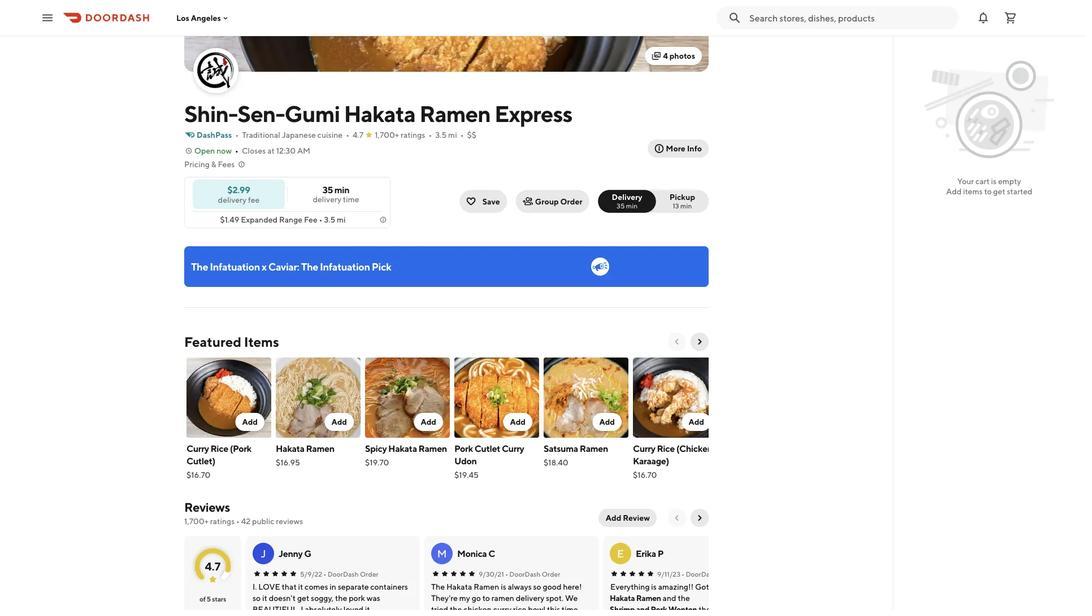Task type: locate. For each thing, give the bounding box(es) containing it.
1 vertical spatial 4.7
[[205, 560, 221, 574]]

$1.49 expanded range fee • 3.5 mi
[[220, 215, 346, 225]]

infatuation left x
[[210, 261, 260, 273]]

curry rice (pork cutlet) $16.70
[[187, 444, 252, 480]]

add button up spicy hakata ramen $19.70
[[414, 413, 443, 432]]

1 horizontal spatial mi
[[449, 130, 457, 140]]

1 horizontal spatial infatuation
[[320, 261, 370, 273]]

doordash for m
[[510, 571, 541, 579]]

0 horizontal spatial min
[[335, 185, 350, 195]]

• doordash order
[[324, 571, 379, 579], [506, 571, 561, 579], [682, 571, 737, 579]]

1 vertical spatial 1,700+
[[184, 517, 209, 527]]

hakata down e
[[610, 594, 635, 604]]

$16.70
[[187, 471, 211, 480], [633, 471, 657, 480]]

4.7
[[353, 130, 364, 140], [205, 560, 221, 574]]

35
[[323, 185, 333, 195], [617, 202, 625, 210]]

$2.99 delivery fee
[[218, 184, 260, 204]]

9/30/21
[[479, 571, 504, 579]]

expanded
[[241, 215, 278, 225]]

ramen down 9/11/23
[[637, 594, 662, 604]]

2 horizontal spatial curry
[[633, 444, 656, 454]]

1 horizontal spatial rice
[[657, 444, 675, 454]]

35 down delivery
[[617, 202, 625, 210]]

ramen inside hakata ramen button
[[637, 594, 662, 604]]

0 vertical spatial 35
[[323, 185, 333, 195]]

fee
[[304, 215, 318, 225]]

doordash
[[328, 571, 359, 579], [510, 571, 541, 579], [686, 571, 717, 579]]

• doordash order for e
[[682, 571, 737, 579]]

1 infatuation from the left
[[210, 261, 260, 273]]

hakata up $16.95
[[276, 444, 305, 454]]

rice for karaage)
[[657, 444, 675, 454]]

order for j
[[360, 571, 379, 579]]

ramen for hakata ramen
[[637, 594, 662, 604]]

2 add button from the left
[[325, 413, 354, 432]]

delivery left "time"
[[313, 195, 342, 204]]

1 horizontal spatial ratings
[[401, 130, 426, 140]]

add button for curry rice (pork cutlet)
[[236, 413, 265, 432]]

los angeles
[[176, 13, 221, 22]]

notification bell image
[[977, 11, 991, 25]]

gumi
[[285, 100, 340, 127]]

ramen for satsuma ramen $18.40
[[580, 444, 609, 454]]

infatuation
[[210, 261, 260, 273], [320, 261, 370, 273]]

• left 3.5 mi • $$
[[429, 130, 432, 140]]

$16.70 inside curry rice (chicken karaage) $16.70
[[633, 471, 657, 480]]

rice left (pork
[[211, 444, 228, 454]]

3.5
[[436, 130, 447, 140], [324, 215, 336, 225]]

1 vertical spatial mi
[[337, 215, 346, 225]]

ramen
[[420, 100, 491, 127], [306, 444, 335, 454], [419, 444, 447, 454], [580, 444, 609, 454], [637, 594, 662, 604]]

$16.70 down the cutlet)
[[187, 471, 211, 480]]

of 5 stars
[[200, 596, 226, 604]]

mi down "time"
[[337, 215, 346, 225]]

closes
[[242, 146, 266, 156]]

$16.70 down karaage)
[[633, 471, 657, 480]]

• left $$ at the top left of the page
[[461, 130, 464, 140]]

curry inside curry rice (pork cutlet) $16.70
[[187, 444, 209, 454]]

add button up satsuma ramen $18.40
[[593, 413, 622, 432]]

ramen inside hakata ramen $16.95
[[306, 444, 335, 454]]

0 horizontal spatial infatuation
[[210, 261, 260, 273]]

order for e
[[719, 571, 737, 579]]

• doordash order for j
[[324, 571, 379, 579]]

• right dashpass
[[236, 130, 239, 140]]

3.5 mi • $$
[[436, 130, 477, 140]]

featured items heading
[[184, 333, 279, 351]]

2 doordash from the left
[[510, 571, 541, 579]]

• doordash order for m
[[506, 571, 561, 579]]

6 add button from the left
[[682, 413, 712, 432]]

add button for pork cutlet curry udon
[[504, 413, 533, 432]]

1 horizontal spatial $16.70
[[633, 471, 657, 480]]

1 rice from the left
[[211, 444, 228, 454]]

3 add button from the left
[[414, 413, 443, 432]]

shin-sen-gumi hakata ramen express image
[[184, 0, 709, 72], [195, 49, 238, 92]]

rice inside curry rice (pork cutlet) $16.70
[[211, 444, 228, 454]]

los angeles button
[[176, 13, 230, 22]]

add for satsuma ramen
[[600, 418, 615, 427]]

2 $16.70 from the left
[[633, 471, 657, 480]]

0 vertical spatial mi
[[449, 130, 457, 140]]

curry rice (chicken karaage) image
[[633, 358, 718, 438]]

5 add button from the left
[[593, 413, 622, 432]]

the infatuation x caviar: the infatuation pick
[[191, 261, 392, 273]]

add up hakata ramen $16.95
[[332, 418, 347, 427]]

0 horizontal spatial ratings
[[210, 517, 235, 527]]

0 horizontal spatial mi
[[337, 215, 346, 225]]

add button up (chicken
[[682, 413, 712, 432]]

4.7 up of 5 stars
[[205, 560, 221, 574]]

add button up (pork
[[236, 413, 265, 432]]

delivery
[[313, 195, 342, 204], [218, 195, 247, 204]]

0 horizontal spatial doordash
[[328, 571, 359, 579]]

traditional japanese cuisine
[[242, 130, 343, 140]]

3.5 right "fee"
[[324, 215, 336, 225]]

0 horizontal spatial the
[[191, 261, 208, 273]]

add button up hakata ramen $16.95
[[325, 413, 354, 432]]

c
[[489, 549, 495, 560]]

doordash for j
[[328, 571, 359, 579]]

spicy hakata ramen image
[[365, 358, 450, 438]]

empty
[[999, 177, 1022, 186]]

caviar:
[[269, 261, 300, 273]]

hakata ramen button
[[610, 593, 662, 605]]

2 horizontal spatial doordash
[[686, 571, 717, 579]]

0 vertical spatial 4.7
[[353, 130, 364, 140]]

save button
[[460, 190, 507, 213]]

4 add button from the left
[[504, 413, 533, 432]]

reviews
[[276, 517, 303, 527]]

1 horizontal spatial doordash
[[510, 571, 541, 579]]

hakata
[[344, 100, 416, 127], [276, 444, 305, 454], [389, 444, 417, 454], [610, 594, 635, 604]]

shin-
[[184, 100, 238, 127]]

add up satsuma ramen $18.40
[[600, 418, 615, 427]]

1 doordash from the left
[[328, 571, 359, 579]]

1 horizontal spatial 3.5
[[436, 130, 447, 140]]

min
[[335, 185, 350, 195], [627, 202, 638, 210], [681, 202, 693, 210]]

2 horizontal spatial min
[[681, 202, 693, 210]]

curry up karaage)
[[633, 444, 656, 454]]

add button for curry rice (chicken karaage)
[[682, 413, 712, 432]]

erika
[[636, 549, 657, 560]]

add down your
[[947, 187, 962, 196]]

1 horizontal spatial the
[[301, 261, 318, 273]]

1,700+ down reviews
[[184, 517, 209, 527]]

udon
[[455, 456, 477, 467]]

1 vertical spatial 3.5
[[324, 215, 336, 225]]

add inside your cart is empty add items to get started
[[947, 187, 962, 196]]

2 • doordash order from the left
[[506, 571, 561, 579]]

• left 42
[[236, 517, 240, 527]]

12:30
[[276, 146, 296, 156]]

erika p
[[636, 549, 664, 560]]

open menu image
[[41, 11, 54, 25]]

hakata right spicy
[[389, 444, 417, 454]]

doordash right 9/30/21 at the left of the page
[[510, 571, 541, 579]]

doordash right 9/11/23
[[686, 571, 717, 579]]

0 horizontal spatial $16.70
[[187, 471, 211, 480]]

ramen right satsuma
[[580, 444, 609, 454]]

35 left "time"
[[323, 185, 333, 195]]

2 rice from the left
[[657, 444, 675, 454]]

add inside "add review" button
[[606, 514, 622, 523]]

more
[[666, 144, 686, 153]]

stars
[[212, 596, 226, 604]]

4.7 right "cuisine"
[[353, 130, 364, 140]]

3 doordash from the left
[[686, 571, 717, 579]]

dashpass
[[197, 130, 232, 140]]

now
[[217, 146, 232, 156]]

min inside delivery 35 min
[[627, 202, 638, 210]]

1 horizontal spatial • doordash order
[[506, 571, 561, 579]]

curry right the cutlet
[[502, 444, 525, 454]]

1 horizontal spatial 35
[[617, 202, 625, 210]]

None radio
[[599, 190, 656, 213], [650, 190, 709, 213], [599, 190, 656, 213], [650, 190, 709, 213]]

ratings inside reviews 1,700+ ratings • 42 public reviews
[[210, 517, 235, 527]]

pork
[[455, 444, 473, 454]]

1 horizontal spatial curry
[[502, 444, 525, 454]]

is
[[992, 177, 997, 186]]

1 $16.70 from the left
[[187, 471, 211, 480]]

j
[[261, 548, 266, 560]]

0 horizontal spatial rice
[[211, 444, 228, 454]]

rice for cutlet)
[[211, 444, 228, 454]]

rice up karaage)
[[657, 444, 675, 454]]

ramen down "hakata ramen" image at the bottom
[[306, 444, 335, 454]]

1 add button from the left
[[236, 413, 265, 432]]

min inside pickup 13 min
[[681, 202, 693, 210]]

35 min delivery time
[[313, 185, 359, 204]]

$16.70 for cutlet)
[[187, 471, 211, 480]]

infatuation left pick
[[320, 261, 370, 273]]

cutlet)
[[187, 456, 215, 467]]

• right 9/11/23
[[682, 571, 685, 579]]

• inside reviews 1,700+ ratings • 42 public reviews
[[236, 517, 240, 527]]

• right "fee"
[[319, 215, 323, 225]]

karaage)
[[633, 456, 670, 467]]

ramen left pork
[[419, 444, 447, 454]]

0 vertical spatial 3.5
[[436, 130, 447, 140]]

1 vertical spatial 35
[[617, 202, 625, 210]]

1 curry from the left
[[187, 444, 209, 454]]

ratings down shin-sen-gumi hakata ramen express
[[401, 130, 426, 140]]

add button up pork cutlet curry udon $19.45
[[504, 413, 533, 432]]

add up (chicken
[[689, 418, 705, 427]]

2 horizontal spatial • doordash order
[[682, 571, 737, 579]]

the
[[191, 261, 208, 273], [301, 261, 318, 273]]

ratings down reviews link
[[210, 517, 235, 527]]

pickup 13 min
[[670, 192, 696, 210]]

4 photos button
[[646, 47, 702, 65]]

rice inside curry rice (chicken karaage) $16.70
[[657, 444, 675, 454]]

reviews 1,700+ ratings • 42 public reviews
[[184, 501, 303, 527]]

add review button
[[599, 510, 657, 528]]

get
[[994, 187, 1006, 196]]

delivery up $1.49
[[218, 195, 247, 204]]

reviews link
[[184, 501, 230, 515]]

1,700+ ratings •
[[375, 130, 432, 140]]

add for pork cutlet curry udon
[[510, 418, 526, 427]]

add left review
[[606, 514, 622, 523]]

order
[[561, 197, 583, 206], [360, 571, 379, 579], [542, 571, 561, 579], [719, 571, 737, 579]]

1 • doordash order from the left
[[324, 571, 379, 579]]

$16.70 for karaage)
[[633, 471, 657, 480]]

at
[[268, 146, 275, 156]]

0 vertical spatial 1,700+
[[375, 130, 399, 140]]

add
[[947, 187, 962, 196], [242, 418, 258, 427], [332, 418, 347, 427], [421, 418, 437, 427], [510, 418, 526, 427], [600, 418, 615, 427], [689, 418, 705, 427], [606, 514, 622, 523]]

info
[[688, 144, 702, 153]]

add up pork cutlet curry udon $19.45
[[510, 418, 526, 427]]

3.5 left $$ at the top left of the page
[[436, 130, 447, 140]]

photos
[[670, 51, 696, 61]]

3 curry from the left
[[633, 444, 656, 454]]

1 horizontal spatial 1,700+
[[375, 130, 399, 140]]

add up spicy hakata ramen $19.70
[[421, 418, 437, 427]]

doordash right 5/9/22
[[328, 571, 359, 579]]

1 horizontal spatial delivery
[[313, 195, 342, 204]]

2 curry from the left
[[502, 444, 525, 454]]

0 horizontal spatial 35
[[323, 185, 333, 195]]

0 horizontal spatial • doordash order
[[324, 571, 379, 579]]

1,700+
[[375, 130, 399, 140], [184, 517, 209, 527]]

pricing & fees button
[[184, 159, 246, 170]]

0 horizontal spatial 1,700+
[[184, 517, 209, 527]]

• doordash order right 5/9/22
[[324, 571, 379, 579]]

curry up the cutlet)
[[187, 444, 209, 454]]

mi left $$ at the top left of the page
[[449, 130, 457, 140]]

g
[[304, 549, 312, 560]]

0 horizontal spatial curry
[[187, 444, 209, 454]]

group order button
[[516, 190, 590, 213]]

delivery 35 min
[[612, 192, 643, 210]]

0 horizontal spatial delivery
[[218, 195, 247, 204]]

open now
[[195, 146, 232, 156]]

3 • doordash order from the left
[[682, 571, 737, 579]]

1 vertical spatial ratings
[[210, 517, 235, 527]]

• doordash order right 9/30/21 at the left of the page
[[506, 571, 561, 579]]

1 horizontal spatial min
[[627, 202, 638, 210]]

curry inside curry rice (chicken karaage) $16.70
[[633, 444, 656, 454]]

$19.70
[[365, 458, 389, 468]]

1,700+ down shin-sen-gumi hakata ramen express
[[375, 130, 399, 140]]

add up (pork
[[242, 418, 258, 427]]

doordash for e
[[686, 571, 717, 579]]

$16.70 inside curry rice (pork cutlet) $16.70
[[187, 471, 211, 480]]

next image
[[696, 514, 705, 523]]

• right "cuisine"
[[346, 130, 350, 140]]

• doordash order right 9/11/23
[[682, 571, 737, 579]]

am
[[297, 146, 311, 156]]

next button of carousel image
[[696, 338, 705, 347]]

add for curry rice (chicken karaage)
[[689, 418, 705, 427]]

ramen inside satsuma ramen $18.40
[[580, 444, 609, 454]]



Task type: describe. For each thing, give the bounding box(es) containing it.
japanese
[[282, 130, 316, 140]]

time
[[343, 195, 359, 204]]

• right 9/30/21 at the left of the page
[[506, 571, 508, 579]]

shin-sen-gumi hakata ramen express
[[184, 100, 573, 127]]

curry for curry rice (pork cutlet)
[[187, 444, 209, 454]]

los
[[176, 13, 189, 22]]

min for delivery
[[627, 202, 638, 210]]

add button for spicy hakata ramen
[[414, 413, 443, 432]]

range
[[279, 215, 303, 225]]

• closes at 12:30 am
[[235, 146, 311, 156]]

hakata up 1,700+ ratings •
[[344, 100, 416, 127]]

hakata ramen $16.95
[[276, 444, 335, 468]]

express
[[495, 100, 573, 127]]

1,700+ inside reviews 1,700+ ratings • 42 public reviews
[[184, 517, 209, 527]]

pricing
[[184, 160, 210, 169]]

0 items, open order cart image
[[1005, 11, 1018, 25]]

$1.49
[[220, 215, 239, 225]]

(pork
[[230, 444, 252, 454]]

more info
[[666, 144, 702, 153]]

0 vertical spatial ratings
[[401, 130, 426, 140]]

featured items
[[184, 334, 279, 350]]

reviews
[[184, 501, 230, 515]]

pork cutlet curry udon image
[[455, 358, 540, 438]]

save
[[483, 197, 500, 206]]

$$
[[467, 130, 477, 140]]

2 the from the left
[[301, 261, 318, 273]]

x
[[262, 261, 267, 273]]

• right 5/9/22
[[324, 571, 327, 579]]

dashpass •
[[197, 130, 239, 140]]

pick
[[372, 261, 392, 273]]

items
[[244, 334, 279, 350]]

add for hakata ramen
[[332, 418, 347, 427]]

open
[[195, 146, 215, 156]]

add button for satsuma ramen
[[593, 413, 622, 432]]

your
[[958, 177, 975, 186]]

featured
[[184, 334, 242, 350]]

42
[[241, 517, 251, 527]]

started
[[1008, 187, 1033, 196]]

curry rice (pork cutlet) image
[[187, 358, 271, 438]]

$18.40
[[544, 458, 569, 468]]

delivery
[[612, 192, 643, 202]]

1 horizontal spatial 4.7
[[353, 130, 364, 140]]

fee
[[248, 195, 260, 204]]

e
[[618, 548, 624, 560]]

ramen up 3.5 mi • $$
[[420, 100, 491, 127]]

add for spicy hakata ramen
[[421, 418, 437, 427]]

cuisine
[[318, 130, 343, 140]]

review
[[623, 514, 650, 523]]

sen-
[[238, 100, 285, 127]]

pricing & fees
[[184, 160, 235, 169]]

monica c
[[458, 549, 495, 560]]

delivery inside $2.99 delivery fee
[[218, 195, 247, 204]]

0 horizontal spatial 4.7
[[205, 560, 221, 574]]

fees
[[218, 160, 235, 169]]

$1.49 expanded range fee • 3.5 mi image
[[379, 215, 388, 225]]

p
[[658, 549, 664, 560]]

previous button of carousel image
[[673, 338, 682, 347]]

2 infatuation from the left
[[320, 261, 370, 273]]

m
[[438, 548, 447, 560]]

angeles
[[191, 13, 221, 22]]

cart
[[976, 177, 990, 186]]

spicy hakata ramen $19.70
[[365, 444, 447, 468]]

cutlet
[[475, 444, 501, 454]]

hakata inside hakata ramen $16.95
[[276, 444, 305, 454]]

jenny
[[279, 549, 303, 560]]

$19.45
[[455, 471, 479, 480]]

• right the 'now'
[[235, 146, 239, 156]]

ramen inside spicy hakata ramen $19.70
[[419, 444, 447, 454]]

your cart is empty add items to get started
[[947, 177, 1033, 196]]

35 inside 35 min delivery time
[[323, 185, 333, 195]]

&
[[211, 160, 216, 169]]

0 horizontal spatial 3.5
[[324, 215, 336, 225]]

pickup
[[670, 192, 696, 202]]

traditional
[[242, 130, 280, 140]]

jenny g
[[279, 549, 312, 560]]

ramen for hakata ramen $16.95
[[306, 444, 335, 454]]

previous image
[[673, 514, 682, 523]]

order methods option group
[[599, 190, 709, 213]]

delivery inside 35 min delivery time
[[313, 195, 342, 204]]

5/9/22
[[300, 571, 323, 579]]

group order
[[536, 197, 583, 206]]

order for m
[[542, 571, 561, 579]]

curry for curry rice (chicken karaage)
[[633, 444, 656, 454]]

pork cutlet curry udon $19.45
[[455, 444, 525, 480]]

satsuma
[[544, 444, 579, 454]]

add review
[[606, 514, 650, 523]]

min inside 35 min delivery time
[[335, 185, 350, 195]]

Store search: begin typing to search for stores available on DoorDash text field
[[750, 12, 952, 24]]

order inside button
[[561, 197, 583, 206]]

35 inside delivery 35 min
[[617, 202, 625, 210]]

curry rice (chicken karaage) $16.70
[[633, 444, 713, 480]]

hakata ramen image
[[276, 358, 361, 438]]

of
[[200, 596, 206, 604]]

add button for hakata ramen
[[325, 413, 354, 432]]

4
[[664, 51, 668, 61]]

$2.99
[[228, 184, 250, 195]]

9/11/23
[[658, 571, 681, 579]]

add for curry rice (pork cutlet)
[[242, 418, 258, 427]]

curry inside pork cutlet curry udon $19.45
[[502, 444, 525, 454]]

min for pickup
[[681, 202, 693, 210]]

4 photos
[[664, 51, 696, 61]]

$16.95
[[276, 458, 300, 468]]

hakata inside hakata ramen button
[[610, 594, 635, 604]]

13
[[673, 202, 680, 210]]

1 the from the left
[[191, 261, 208, 273]]

hakata ramen
[[610, 594, 662, 604]]

(chicken
[[677, 444, 713, 454]]

satsuma ramen image
[[544, 358, 629, 438]]

to
[[985, 187, 993, 196]]

hakata inside spicy hakata ramen $19.70
[[389, 444, 417, 454]]

items
[[964, 187, 984, 196]]

5
[[207, 596, 211, 604]]

public
[[252, 517, 275, 527]]



Task type: vqa. For each thing, say whether or not it's contained in the screenshot.
Add associated with Satsuma Ramen
yes



